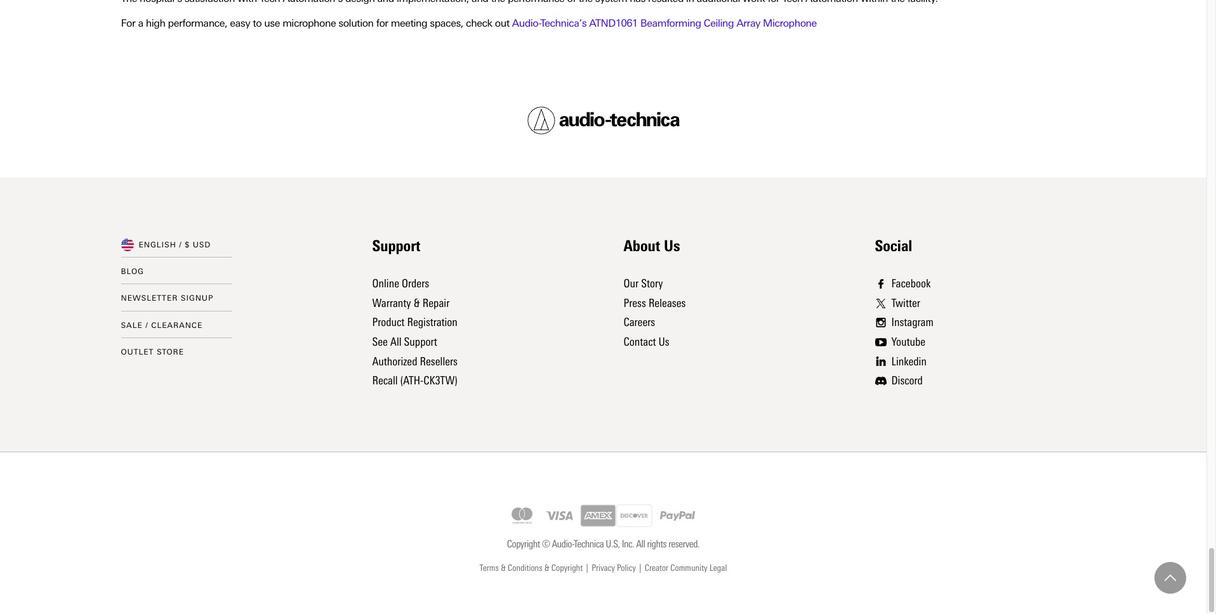 Task type: describe. For each thing, give the bounding box(es) containing it.
outlet store link
[[121, 348, 184, 357]]

meeting
[[391, 17, 428, 29]]

performance,
[[168, 17, 227, 29]]

support heading
[[372, 237, 421, 255]]

out
[[495, 17, 510, 29]]

our
[[624, 277, 639, 291]]

creator
[[645, 563, 669, 574]]

american express image
[[581, 505, 617, 528]]

paypal image
[[653, 500, 703, 532]]

sale
[[121, 321, 143, 330]]

check
[[466, 17, 493, 29]]

facebook icon image
[[875, 279, 887, 289]]

discover image
[[617, 505, 653, 528]]

blog
[[121, 267, 144, 276]]

contact us link
[[624, 335, 670, 349]]

ceiling
[[704, 17, 734, 29]]

a
[[138, 17, 143, 29]]

support inside online orders warranty & repair product registration see all support authorized resellers recall (ath-ck3tw)
[[404, 335, 437, 349]]

linkedin link
[[875, 352, 934, 372]]

product
[[372, 316, 405, 330]]

registration
[[407, 316, 458, 330]]

technica
[[574, 538, 604, 551]]

all inside online orders warranty & repair product registration see all support authorized resellers recall (ath-ck3tw)
[[391, 335, 402, 349]]

conditions
[[508, 563, 543, 574]]

1 vertical spatial copyright
[[552, 563, 583, 574]]

terms & conditions & copyright
[[480, 563, 583, 574]]

terms
[[480, 563, 499, 574]]

legal
[[710, 563, 727, 574]]

reserved.
[[669, 538, 700, 551]]

1 horizontal spatial all
[[637, 538, 646, 551]]

careers
[[624, 316, 656, 330]]

high
[[146, 17, 165, 29]]

terms & conditions & copyright link
[[480, 562, 583, 576]]

outlet
[[121, 348, 154, 357]]

privacy
[[592, 563, 615, 574]]

outlet store
[[121, 348, 184, 357]]

beamforming
[[641, 17, 702, 29]]

0 vertical spatial audio-
[[512, 17, 541, 29]]

our story link
[[624, 277, 663, 291]]

audio-technica's atnd1061 beamforming ceiling array microphone link
[[512, 17, 817, 29]]

0 vertical spatial us
[[664, 237, 681, 255]]

about us
[[624, 237, 681, 255]]

twitter
[[892, 297, 921, 310]]

privacy policy link
[[592, 562, 636, 576]]

signup
[[181, 294, 214, 303]]

usd
[[193, 241, 211, 250]]

linkedin
[[892, 355, 927, 369]]

spaces,
[[430, 17, 464, 29]]

online orders link
[[372, 277, 429, 291]]

community
[[671, 563, 708, 574]]

discord
[[892, 374, 923, 388]]

arrow up image
[[1165, 573, 1177, 584]]

contact
[[624, 335, 656, 349]]

creator community legal
[[645, 563, 727, 574]]

0 vertical spatial support
[[372, 237, 421, 255]]

/ for clearance
[[146, 321, 148, 330]]

warranty & repair link
[[372, 297, 450, 310]]

authorized resellers link
[[372, 355, 458, 369]]

creator community legal link
[[645, 562, 727, 576]]

for a high performance, easy to use microphone solution for meeting spaces, check out audio-technica's atnd1061 beamforming ceiling array microphone
[[121, 17, 817, 29]]

mastercard image
[[504, 505, 540, 528]]

privacy policy
[[592, 563, 636, 574]]

careers link
[[624, 316, 656, 330]]

english  / $ usd
[[139, 241, 211, 250]]

english  / $ usd link
[[139, 239, 211, 252]]

orders
[[402, 277, 429, 291]]

discord image
[[875, 377, 887, 386]]

recall
[[372, 374, 398, 388]]

& for conditions
[[545, 563, 550, 574]]



Task type: locate. For each thing, give the bounding box(es) containing it.
product registration link
[[372, 316, 458, 330]]

audio-
[[512, 17, 541, 29], [552, 538, 574, 551]]

us right about
[[664, 237, 681, 255]]

& for warranty
[[414, 297, 420, 310]]

blog link
[[121, 267, 144, 276]]

us
[[664, 237, 681, 255], [659, 335, 670, 349]]

releases
[[649, 297, 686, 310]]

newsletter signup
[[121, 294, 214, 303]]

©
[[542, 538, 550, 551]]

our story press releases careers contact us
[[624, 277, 686, 349]]

see all support link
[[372, 335, 437, 349]]

policy
[[617, 563, 636, 574]]

authorized
[[372, 355, 418, 369]]

sale / clearance
[[121, 321, 203, 330]]

see
[[372, 335, 388, 349]]

visa image
[[540, 504, 581, 529]]

copyright down technica
[[552, 563, 583, 574]]

easy
[[230, 17, 250, 29]]

us inside our story press releases careers contact us
[[659, 335, 670, 349]]

all right the see
[[391, 335, 402, 349]]

clearance
[[151, 321, 203, 330]]

facebook
[[892, 277, 931, 291]]

social
[[875, 237, 913, 255]]

0 horizontal spatial all
[[391, 335, 402, 349]]

press releases link
[[624, 297, 686, 310]]

for
[[121, 17, 135, 29]]

0 vertical spatial /
[[179, 241, 182, 250]]

rights
[[647, 538, 667, 551]]

1 horizontal spatial /
[[179, 241, 182, 250]]

recall (ath-ck3tw) link
[[372, 374, 458, 388]]

warranty
[[372, 297, 411, 310]]

twitter image
[[875, 299, 887, 308]]

youtube
[[892, 335, 926, 349]]

to
[[253, 17, 262, 29]]

1 horizontal spatial &
[[501, 563, 506, 574]]

& left repair
[[414, 297, 420, 310]]

sale / clearance link
[[121, 321, 203, 330]]

newsletter
[[121, 294, 178, 303]]

online orders warranty & repair product registration see all support authorized resellers recall (ath-ck3tw)
[[372, 277, 458, 388]]

press
[[624, 297, 646, 310]]

& right terms
[[501, 563, 506, 574]]

& inside online orders warranty & repair product registration see all support authorized resellers recall (ath-ck3tw)
[[414, 297, 420, 310]]

store
[[157, 348, 184, 357]]

support
[[372, 237, 421, 255], [404, 335, 437, 349]]

inc.
[[622, 538, 635, 551]]

newsletter signup link
[[121, 294, 214, 303]]

&
[[414, 297, 420, 310], [501, 563, 506, 574], [545, 563, 550, 574]]

repair
[[423, 297, 450, 310]]

copyright
[[507, 538, 540, 551], [552, 563, 583, 574]]

all
[[391, 335, 402, 349], [637, 538, 646, 551]]

microphone
[[283, 17, 336, 29]]

0 vertical spatial copyright
[[507, 538, 540, 551]]

solution
[[339, 17, 374, 29]]

support up online orders link
[[372, 237, 421, 255]]

discord link
[[875, 372, 934, 391]]

instagram
[[892, 316, 934, 330]]

audio- right ©
[[552, 538, 574, 551]]

facebook link
[[875, 275, 934, 294]]

& right 'conditions'
[[545, 563, 550, 574]]

/ left $
[[179, 241, 182, 250]]

instagram link
[[875, 313, 934, 333]]

atnd1061
[[590, 17, 638, 29]]

0 horizontal spatial &
[[414, 297, 420, 310]]

youtube link
[[875, 333, 934, 352]]

1 horizontal spatial copyright
[[552, 563, 583, 574]]

/
[[179, 241, 182, 250], [146, 321, 148, 330]]

us right contact
[[659, 335, 670, 349]]

(ath-
[[401, 374, 424, 388]]

audio- right out
[[512, 17, 541, 29]]

/ for $
[[179, 241, 182, 250]]

$
[[185, 241, 190, 250]]

copyright © audio-technica u.s, inc. all rights reserved.
[[507, 538, 700, 551]]

about
[[624, 237, 661, 255]]

store logo image
[[527, 107, 680, 135]]

2 horizontal spatial &
[[545, 563, 550, 574]]

0 vertical spatial all
[[391, 335, 402, 349]]

array
[[737, 17, 761, 29]]

/ right sale
[[146, 321, 148, 330]]

0 horizontal spatial audio-
[[512, 17, 541, 29]]

1 vertical spatial /
[[146, 321, 148, 330]]

microphone
[[763, 17, 817, 29]]

youtube image
[[875, 338, 887, 347]]

0 horizontal spatial copyright
[[507, 538, 540, 551]]

/ inside 'link'
[[179, 241, 182, 250]]

linkedin icon image
[[875, 357, 887, 367]]

english
[[139, 241, 176, 250]]

0 horizontal spatial /
[[146, 321, 148, 330]]

1 vertical spatial us
[[659, 335, 670, 349]]

copyright left ©
[[507, 538, 540, 551]]

all right inc.
[[637, 538, 646, 551]]

story
[[642, 277, 663, 291]]

1 vertical spatial support
[[404, 335, 437, 349]]

instagram image
[[875, 318, 887, 328]]

1 horizontal spatial audio-
[[552, 538, 574, 551]]

twitter link
[[875, 294, 934, 313]]

1 vertical spatial audio-
[[552, 538, 574, 551]]

support up authorized resellers link
[[404, 335, 437, 349]]

use
[[264, 17, 280, 29]]

resellers
[[420, 355, 458, 369]]

about us heading
[[624, 237, 681, 255]]

online
[[372, 277, 399, 291]]

1 vertical spatial all
[[637, 538, 646, 551]]

ck3tw)
[[424, 374, 458, 388]]

u.s,
[[606, 538, 620, 551]]



Task type: vqa. For each thing, say whether or not it's contained in the screenshot.
/ related to $
yes



